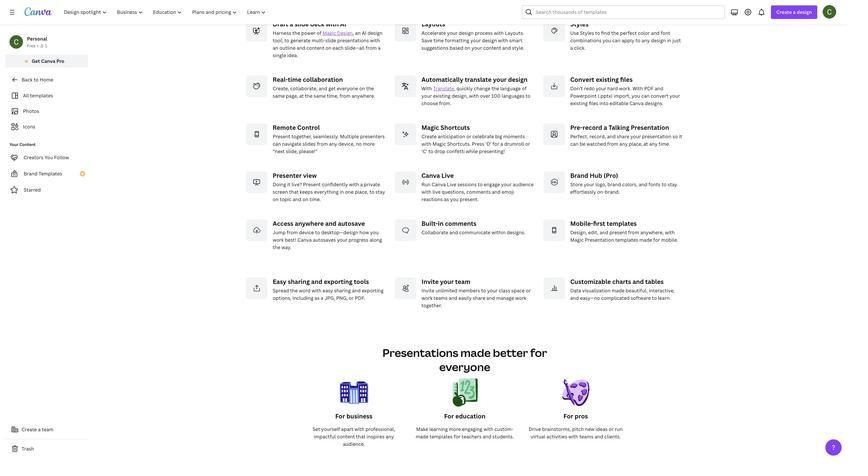 Task type: locate. For each thing, give the bounding box(es) containing it.
0 vertical spatial at
[[299, 93, 304, 99]]

1 vertical spatial that
[[356, 434, 365, 440]]

canva right 'editable'
[[630, 100, 644, 107]]

layouts accelerate your design process with layouts. save time formatting your design with smart suggestions based on your content and style.
[[421, 20, 524, 51]]

team for your
[[455, 278, 470, 286]]

designs. right within
[[507, 229, 525, 236]]

custom-
[[494, 426, 513, 433]]

1 vertical spatial team
[[42, 426, 53, 433]]

work down jump at the left
[[273, 237, 284, 243]]

brainstorms,
[[542, 426, 571, 433]]

photos link
[[9, 105, 84, 118]]

, inside , quickly change the language of your existing design, with over 100 languages to choose from.
[[454, 85, 455, 92]]

starred
[[24, 187, 41, 193]]

same left time,
[[314, 93, 326, 99]]

keeps
[[300, 189, 313, 195]]

on up the anywhere.
[[359, 85, 365, 92]]

place, right one
[[355, 189, 368, 195]]

present
[[609, 229, 627, 236]]

0 vertical spatial team
[[455, 278, 470, 286]]

of up 'languages'
[[522, 85, 527, 92]]

magic up multi-
[[323, 30, 336, 36]]

to inside brand hub (pro) store your logo, brand colors, and fonts to stay effortlessly on-brand.
[[662, 181, 666, 188]]

0 horizontal spatial designs.
[[507, 229, 525, 236]]

0 horizontal spatial teams
[[434, 295, 448, 301]]

design inside , an ai design tool, to generate multi-slide presentations with an outline and content on each slide—all from a single idea.
[[368, 30, 382, 36]]

invite up unlimited
[[421, 278, 439, 286]]

with inside , an ai design tool, to generate multi-slide presentations with an outline and content on each slide—all from a single idea.
[[370, 37, 380, 44]]

more inside make learning more engaging with custom- made templates for teachers and students.
[[449, 426, 461, 433]]

talking
[[609, 124, 629, 132]]

with inside set yourself apart with professional, impactful content that inspires any audience.
[[355, 426, 364, 433]]

canva up live
[[432, 181, 446, 188]]

0 horizontal spatial of
[[317, 30, 321, 36]]

from right 'present'
[[628, 229, 639, 236]]

made inside the presentations made better for everyone
[[460, 346, 491, 360]]

anywhere
[[295, 220, 324, 228]]

templates
[[39, 170, 62, 177]]

and left fonts
[[639, 181, 647, 188]]

2 with from the left
[[633, 85, 643, 92]]

0 horizontal spatial content
[[306, 45, 324, 51]]

for education image
[[451, 378, 479, 412]]

•
[[37, 43, 39, 49]]

1 horizontal spatial stay
[[668, 181, 677, 188]]

with left the easy
[[312, 288, 321, 294]]

at inside pre-record a talking presentation perfect, record, and share your presentation so it can be watched from any place, at any time.
[[644, 141, 648, 147]]

design inside create a design dropdown button
[[797, 9, 812, 15]]

and inside , an ai design tool, to generate multi-slide presentations with an outline and content on each slide—all from a single idea.
[[297, 45, 305, 51]]

comments inside the canva live run canva live sessions to engage your audience with live questions, comments and emoji reactions as you present.
[[466, 189, 491, 195]]

apart
[[341, 426, 353, 433]]

tables
[[645, 278, 664, 286]]

to left learn.
[[652, 295, 657, 301]]

for pros image
[[561, 378, 590, 412]]

can left apply
[[612, 37, 620, 44]]

time. down presentation
[[659, 141, 670, 147]]

convert existing files image
[[543, 76, 565, 97]]

christina overa image
[[823, 5, 836, 19]]

a
[[793, 9, 796, 15], [290, 20, 293, 28], [378, 45, 381, 51], [570, 45, 573, 51], [604, 124, 607, 132], [500, 141, 503, 147], [360, 181, 363, 188], [321, 295, 323, 301], [38, 426, 41, 433]]

1 vertical spatial slide
[[325, 37, 336, 44]]

slide,
[[286, 148, 298, 155]]

0 horizontal spatial share
[[473, 295, 485, 301]]

with inside easy sharing and exporting tools spread the word with easy sharing and exporting options, including as a jpg, png, or pdf.
[[312, 288, 321, 294]]

1 horizontal spatial that
[[356, 434, 365, 440]]

comments inside built-in comments collaborate and communicate within designs.
[[445, 220, 476, 228]]

for right 'd'
[[493, 141, 499, 147]]

1 horizontal spatial brand
[[570, 172, 588, 180]]

1 horizontal spatial at
[[644, 141, 648, 147]]

canva inside button
[[41, 58, 55, 64]]

0 horizontal spatial everyone
[[337, 85, 358, 92]]

0 vertical spatial time.
[[659, 141, 670, 147]]

exporting up the easy
[[324, 278, 352, 286]]

2 same from the left
[[314, 93, 326, 99]]

remote control image
[[246, 124, 267, 145]]

sharing up word
[[288, 278, 310, 286]]

1 vertical spatial of
[[522, 85, 527, 92]]

to up outline
[[284, 37, 289, 44]]

0 vertical spatial an
[[355, 30, 361, 36]]

, up the presentations
[[353, 30, 354, 36]]

to left engage
[[478, 181, 483, 188]]

to right 'c'
[[428, 148, 433, 155]]

draft
[[273, 20, 288, 28]]

for for for education
[[444, 412, 454, 420]]

existing inside , quickly change the language of your existing design, with over 100 languages to choose from.
[[433, 93, 451, 99]]

work.
[[619, 85, 631, 92]]

drive
[[529, 426, 541, 433]]

and inside access anywhere and autosave jump from device to desktop—design how you work best! canva autosaves your progress along the way.
[[325, 220, 336, 228]]

0 horizontal spatial more
[[363, 141, 375, 147]]

mobile-first templates design, edit, and present from anywhere, with magic presentation templates made for mobile.
[[570, 220, 678, 243]]

teams down unlimited
[[434, 295, 448, 301]]

files up work. at the top of the page
[[620, 76, 633, 84]]

, for automatically translate your design
[[454, 85, 455, 92]]

you inside the convert existing files don't redo your hard work. with pdf and powerpoint (.pptx) import, you can convert your existing files into editable canva designs.
[[632, 93, 640, 99]]

0 horizontal spatial time
[[288, 76, 301, 84]]

0 vertical spatial styles
[[570, 20, 589, 28]]

of up multi-
[[317, 30, 321, 36]]

design down font
[[651, 37, 666, 44]]

powerpoint
[[570, 93, 597, 99]]

same down create,
[[273, 93, 285, 99]]

canva inside access anywhere and autosave jump from device to desktop—design how you work best! canva autosaves your progress along the way.
[[298, 237, 312, 243]]

or
[[466, 133, 471, 140], [525, 141, 530, 147], [526, 288, 531, 294], [349, 295, 354, 301], [609, 426, 614, 433]]

for up the apart
[[335, 412, 345, 420]]

pdf
[[644, 85, 654, 92]]

1 vertical spatial present
[[303, 181, 321, 188]]

pro
[[56, 58, 64, 64]]

1 vertical spatial share
[[473, 295, 485, 301]]

1 horizontal spatial more
[[449, 426, 461, 433]]

canva
[[41, 58, 55, 64], [630, 100, 644, 107], [421, 172, 440, 180], [432, 181, 446, 188], [298, 237, 312, 243]]

2 horizontal spatial create
[[776, 9, 792, 15]]

2 vertical spatial existing
[[570, 100, 588, 107]]

the down collaborate,
[[305, 93, 313, 99]]

best!
[[285, 237, 296, 243]]

styles use styles to find the perfect color and font combinations you can apply to any design in just a click.
[[570, 20, 681, 51]]

0 vertical spatial sharing
[[288, 278, 310, 286]]

big
[[495, 133, 502, 140]]

comments up communicate
[[445, 220, 476, 228]]

0 horizontal spatial present
[[273, 133, 290, 140]]

existing down translate link
[[433, 93, 451, 99]]

1 vertical spatial files
[[589, 100, 598, 107]]

brand up starred
[[24, 170, 37, 177]]

layouts.
[[505, 30, 524, 36]]

layouts image
[[394, 20, 416, 42]]

education
[[455, 412, 485, 420]]

and down ideas
[[595, 434, 603, 440]]

create inside button
[[22, 426, 37, 433]]

2 horizontal spatial content
[[483, 45, 501, 51]]

0 vertical spatial designs.
[[645, 100, 663, 107]]

team for a
[[42, 426, 53, 433]]

mobile-first templates image
[[543, 220, 565, 241]]

deck
[[310, 20, 324, 28]]

slide
[[295, 20, 309, 28], [325, 37, 336, 44]]

to right 'languages'
[[526, 93, 530, 99]]

1 vertical spatial more
[[449, 426, 461, 433]]

top level navigation element
[[60, 5, 272, 19]]

any inside set yourself apart with professional, impactful content that inspires any audience.
[[386, 434, 394, 440]]

find
[[601, 30, 610, 36]]

at inside real-time collaboration create, collaborate, and get everyone on the same page, at the same time, from anywhere.
[[299, 93, 304, 99]]

follow
[[54, 154, 69, 161]]

magic down design, at the right of the page
[[570, 237, 584, 243]]

for inside mobile-first templates design, edit, and present from anywhere, with magic presentation templates made for mobile.
[[653, 237, 660, 243]]

and inside the convert existing files don't redo your hard work. with pdf and powerpoint (.pptx) import, you can convert your existing files into editable canva designs.
[[655, 85, 663, 92]]

page,
[[286, 93, 298, 99]]

as
[[444, 196, 449, 203], [315, 295, 320, 301]]

time up collaborate,
[[288, 76, 301, 84]]

0 vertical spatial create
[[776, 9, 792, 15]]

(pro)
[[604, 172, 618, 180]]

can inside pre-record a talking presentation perfect, record, and share your presentation so it can be watched from any place, at any time.
[[570, 141, 578, 147]]

time up suggestions
[[434, 37, 444, 44]]

or right drumroll
[[525, 141, 530, 147]]

2 horizontal spatial in
[[667, 37, 671, 44]]

design up language at the top right
[[508, 76, 528, 84]]

harness the power of magic design
[[273, 30, 353, 36]]

you down find
[[603, 37, 611, 44]]

place,
[[629, 141, 642, 147], [355, 189, 368, 195]]

2 vertical spatial create
[[22, 426, 37, 433]]

you inside the canva live run canva live sessions to engage your audience with live questions, comments and emoji reactions as you present.
[[450, 196, 459, 203]]

0 vertical spatial as
[[444, 196, 449, 203]]

time,
[[327, 93, 338, 99]]

in inside styles use styles to find the perfect color and font combinations you can apply to any design in just a click.
[[667, 37, 671, 44]]

1 vertical spatial existing
[[433, 93, 451, 99]]

0 horizontal spatial it
[[287, 181, 290, 188]]

for inside the presentations made better for everyone
[[530, 346, 547, 360]]

from right slide—all on the left
[[366, 45, 377, 51]]

your
[[9, 142, 19, 147]]

brand up store
[[570, 172, 588, 180]]

a inside magic shortcuts create anticipation or celebrate big moments with magic shortcuts. press 'd' for a drumroll or 'c' to drop confetti while presenting!
[[500, 141, 503, 147]]

free •
[[27, 43, 39, 49]]

0 vertical spatial invite
[[421, 278, 439, 286]]

presentations made better for everyone
[[382, 346, 547, 374]]

2 horizontal spatial work
[[515, 295, 526, 301]]

1 vertical spatial presentation
[[585, 237, 614, 243]]

1 horizontal spatial everyone
[[439, 360, 490, 374]]

to down private on the top of page
[[370, 189, 374, 195]]

0 vertical spatial teams
[[434, 295, 448, 301]]

3 for from the left
[[563, 412, 573, 420]]

everyone
[[337, 85, 358, 92], [439, 360, 490, 374]]

1 horizontal spatial content
[[337, 434, 355, 440]]

for business image
[[340, 378, 368, 412]]

present inside remote control present together, seamlessly. multiple presenters can navigate slides from any device, no more "next slide, please!"
[[273, 133, 290, 140]]

or right space
[[526, 288, 531, 294]]

0 horizontal spatial work
[[273, 237, 284, 243]]

with inside mobile-first templates design, edit, and present from anywhere, with magic presentation templates made for mobile.
[[665, 229, 675, 236]]

and up desktop—design
[[325, 220, 336, 228]]

from inside pre-record a talking presentation perfect, record, and share your presentation so it can be watched from any place, at any time.
[[607, 141, 618, 147]]

2 for from the left
[[444, 412, 454, 420]]

1 vertical spatial comments
[[445, 220, 476, 228]]

the right find
[[611, 30, 619, 36]]

customizable charts and tables data visualization made beautiful, interactive, and easy—no complicated software to learn.
[[570, 278, 675, 301]]

can inside remote control present together, seamlessly. multiple presenters can navigate slides from any device, no more "next slide, please!"
[[273, 141, 281, 147]]

from right watched
[[607, 141, 618, 147]]

with inside drive brainstorms, pitch new ideas or run virtual activities with teams and clients.
[[568, 434, 578, 440]]

get canva pro
[[32, 58, 64, 64]]

0 vertical spatial more
[[363, 141, 375, 147]]

time
[[434, 37, 444, 44], [288, 76, 301, 84]]

styles up combinations
[[580, 30, 594, 36]]

0 vertical spatial live
[[441, 172, 454, 180]]

time. inside pre-record a talking presentation perfect, record, and share your presentation so it can be watched from any place, at any time.
[[659, 141, 670, 147]]

use
[[570, 30, 579, 36]]

, for draft a slide deck with ai
[[353, 30, 354, 36]]

you up along
[[370, 229, 379, 236]]

how
[[359, 229, 369, 236]]

1 vertical spatial stay
[[376, 189, 385, 195]]

from inside real-time collaboration create, collaborate, and get everyone on the same page, at the same time, from anywhere.
[[340, 93, 351, 99]]

0 horizontal spatial presentation
[[585, 237, 614, 243]]

0 vertical spatial it
[[679, 133, 682, 140]]

and inside real-time collaboration create, collaborate, and get everyone on the same page, at the same time, from anywhere.
[[319, 85, 327, 92]]

invite
[[421, 278, 439, 286], [421, 288, 434, 294]]

your inside pre-record a talking presentation perfect, record, and share your presentation so it can be watched from any place, at any time.
[[631, 133, 641, 140]]

design,
[[570, 229, 587, 236]]

or up shortcuts.
[[466, 133, 471, 140]]

1 horizontal spatial create
[[421, 133, 437, 140]]

0 horizontal spatial as
[[315, 295, 320, 301]]

and inside styles use styles to find the perfect color and font combinations you can apply to any design in just a click.
[[651, 30, 660, 36]]

made inside the customizable charts and tables data visualization made beautiful, interactive, and easy—no complicated software to learn.
[[612, 288, 625, 294]]

, up design,
[[454, 85, 455, 92]]

None search field
[[522, 5, 725, 19]]

0 horizontal spatial at
[[299, 93, 304, 99]]

1 vertical spatial ,
[[454, 85, 455, 92]]

languages
[[502, 93, 524, 99]]

make learning more engaging with custom- made templates for teachers and students.
[[416, 426, 514, 440]]

to inside presenter view doing it live? present confidently with a private screen that keeps everything in one place, to stay on topic and on time.
[[370, 189, 374, 195]]

0 vertical spatial everyone
[[337, 85, 358, 92]]

1 horizontal spatial as
[[444, 196, 449, 203]]

and inside the canva live run canva live sessions to engage your audience with live questions, comments and emoji reactions as you present.
[[492, 189, 500, 195]]

with left custom-
[[483, 426, 493, 433]]

options,
[[273, 295, 291, 301]]

everyone inside the presentations made better for everyone
[[439, 360, 490, 374]]

1 horizontal spatial teams
[[579, 434, 593, 440]]

0 vertical spatial that
[[289, 189, 299, 195]]

content down multi-
[[306, 45, 324, 51]]

with inside , quickly change the language of your existing design, with over 100 languages to choose from.
[[469, 93, 479, 99]]

presentation inside mobile-first templates design, edit, and present from anywhere, with magic presentation templates made for mobile.
[[585, 237, 614, 243]]

1 vertical spatial time.
[[309, 196, 321, 203]]

1 horizontal spatial time
[[434, 37, 444, 44]]

you down questions,
[[450, 196, 459, 203]]

share inside pre-record a talking presentation perfect, record, and share your presentation so it can be watched from any place, at any time.
[[617, 133, 629, 140]]

0 vertical spatial share
[[617, 133, 629, 140]]

1 horizontal spatial place,
[[629, 141, 642, 147]]

and right teachers
[[483, 434, 491, 440]]

in up collaborate
[[438, 220, 444, 228]]

your inside brand hub (pro) store your logo, brand colors, and fonts to stay effortlessly on-brand.
[[584, 181, 594, 188]]

all
[[23, 92, 29, 99]]

more down presenters
[[363, 141, 375, 147]]

way.
[[281, 244, 291, 251]]

content down the apart
[[337, 434, 355, 440]]

and left style.
[[502, 45, 511, 51]]

members
[[459, 288, 480, 294]]

1 for from the left
[[335, 412, 345, 420]]

process
[[475, 30, 493, 36]]

and left font
[[651, 30, 660, 36]]

with left pdf
[[633, 85, 643, 92]]

slide up power
[[295, 20, 309, 28]]

clients.
[[604, 434, 621, 440]]

any down presentation
[[649, 141, 657, 147]]

you inside access anywhere and autosave jump from device to desktop—design how you work best! canva autosaves your progress along the way.
[[370, 229, 379, 236]]

team inside button
[[42, 426, 53, 433]]

and down talking
[[607, 133, 616, 140]]

0 horizontal spatial ,
[[353, 30, 354, 36]]

2 horizontal spatial for
[[563, 412, 573, 420]]

engage
[[484, 181, 500, 188]]

0 horizontal spatial with
[[421, 85, 432, 92]]

1 horizontal spatial ai
[[362, 30, 366, 36]]

0 vertical spatial stay
[[668, 181, 677, 188]]

presentation down edit,
[[585, 237, 614, 243]]

drumroll
[[504, 141, 524, 147]]

the inside styles use styles to find the perfect color and font combinations you can apply to any design in just a click.
[[611, 30, 619, 36]]

shortcuts
[[441, 124, 470, 132]]

and down generate
[[297, 45, 305, 51]]

teams inside invite your team invite unlimited members to your class space or work teams and easily share and manage work together.
[[434, 295, 448, 301]]

and right topic
[[293, 196, 301, 203]]

from right time,
[[340, 93, 351, 99]]

built-in comments image
[[394, 220, 416, 241]]

share inside invite your team invite unlimited members to your class space or work teams and easily share and manage work together.
[[473, 295, 485, 301]]

automatically translate your design image
[[394, 76, 416, 97]]

share
[[617, 133, 629, 140], [473, 295, 485, 301]]

your inside access anywhere and autosave jump from device to desktop—design how you work best! canva autosaves your progress along the way.
[[337, 237, 347, 243]]

multi-
[[312, 37, 325, 44]]

0 vertical spatial presentation
[[631, 124, 669, 132]]

made inside mobile-first templates design, edit, and present from anywhere, with magic presentation templates made for mobile.
[[639, 237, 652, 243]]

1 horizontal spatial exporting
[[362, 288, 384, 294]]

1 vertical spatial create
[[421, 133, 437, 140]]

content inside , an ai design tool, to generate multi-slide presentations with an outline and content on each slide—all from a single idea.
[[306, 45, 324, 51]]

0 vertical spatial place,
[[629, 141, 642, 147]]

access anywhere and autosave image
[[246, 220, 267, 241]]

for for for pros
[[563, 412, 573, 420]]

it left the "live?"
[[287, 181, 290, 188]]

0 horizontal spatial that
[[289, 189, 299, 195]]

and inside pre-record a talking presentation perfect, record, and share your presentation so it can be watched from any place, at any time.
[[607, 133, 616, 140]]

for education
[[444, 412, 485, 420]]

to inside the customizable charts and tables data visualization made beautiful, interactive, and easy—no complicated software to learn.
[[652, 295, 657, 301]]

that inside presenter view doing it live? present confidently with a private screen that keeps everything in one place, to stay on topic and on time.
[[289, 189, 299, 195]]

1 vertical spatial place,
[[355, 189, 368, 195]]

0 horizontal spatial same
[[273, 93, 285, 99]]

the up "100"
[[492, 85, 499, 92]]

1 vertical spatial at
[[644, 141, 648, 147]]

0 vertical spatial present
[[273, 133, 290, 140]]

1 horizontal spatial team
[[455, 278, 470, 286]]

design up the presentations
[[368, 30, 382, 36]]

ai up the presentations
[[362, 30, 366, 36]]

everything
[[314, 189, 339, 195]]

1 horizontal spatial present
[[303, 181, 321, 188]]

made inside make learning more engaging with custom- made templates for teachers and students.
[[416, 434, 428, 440]]

Search search field
[[536, 6, 721, 19]]

with up choose
[[421, 85, 432, 92]]

0 vertical spatial time
[[434, 37, 444, 44]]

1 horizontal spatial work
[[421, 295, 432, 301]]

everyone right get
[[337, 85, 358, 92]]

invite up the together.
[[421, 288, 434, 294]]

with up one
[[349, 181, 359, 188]]

as down questions,
[[444, 196, 449, 203]]

design inside styles use styles to find the perfect color and font combinations you can apply to any design in just a click.
[[651, 37, 666, 44]]

trash
[[22, 446, 34, 452]]

a inside presenter view doing it live? present confidently with a private screen that keeps everything in one place, to stay on topic and on time.
[[360, 181, 363, 188]]

1 horizontal spatial files
[[620, 76, 633, 84]]

with right the presentations
[[370, 37, 380, 44]]

any down seamlessly.
[[329, 141, 337, 147]]

1 vertical spatial designs.
[[507, 229, 525, 236]]

0 horizontal spatial time.
[[309, 196, 321, 203]]

0 vertical spatial files
[[620, 76, 633, 84]]

for left pros
[[563, 412, 573, 420]]

built-
[[421, 220, 438, 228]]

icons
[[23, 123, 35, 130]]

device
[[299, 229, 314, 236]]

present inside presenter view doing it live? present confidently with a private screen that keeps everything in one place, to stay on topic and on time.
[[303, 181, 321, 188]]

0 horizontal spatial stay
[[376, 189, 385, 195]]

create,
[[273, 85, 289, 92]]

the inside , quickly change the language of your existing design, with over 100 languages to choose from.
[[492, 85, 499, 92]]

existing up hard
[[596, 76, 619, 84]]

0 horizontal spatial in
[[340, 189, 344, 195]]

presentation
[[642, 133, 671, 140]]

it right so
[[679, 133, 682, 140]]

templates
[[30, 92, 53, 99], [607, 220, 637, 228], [615, 237, 638, 243], [430, 434, 453, 440]]

based
[[450, 45, 463, 51]]

design up formatting
[[459, 30, 474, 36]]

0 horizontal spatial files
[[589, 100, 598, 107]]

or inside invite your team invite unlimited members to your class space or work teams and easily share and manage work together.
[[526, 288, 531, 294]]

slide inside , an ai design tool, to generate multi-slide presentations with an outline and content on each slide—all from a single idea.
[[325, 37, 336, 44]]

work for invite
[[421, 295, 432, 301]]

as inside easy sharing and exporting tools spread the word with easy sharing and exporting options, including as a jpg, png, or pdf.
[[315, 295, 320, 301]]

0 horizontal spatial existing
[[433, 93, 451, 99]]

stay inside presenter view doing it live? present confidently with a private screen that keeps everything in one place, to stay on topic and on time.
[[376, 189, 385, 195]]

create inside dropdown button
[[776, 9, 792, 15]]

templates right all
[[30, 92, 53, 99]]

1 horizontal spatial in
[[438, 220, 444, 228]]

to right members
[[481, 288, 486, 294]]

with down change
[[469, 93, 479, 99]]

from.
[[439, 100, 451, 107]]

screen
[[273, 189, 288, 195]]

draft a slide deck with ai image
[[246, 20, 267, 42]]

share down talking
[[617, 133, 629, 140]]

for
[[493, 141, 499, 147], [653, 237, 660, 243], [530, 346, 547, 360], [454, 434, 460, 440]]

present down 'view'
[[303, 181, 321, 188]]

1 horizontal spatial sharing
[[334, 288, 351, 294]]

emoji
[[502, 189, 514, 195]]

for inside magic shortcuts create anticipation or celebrate big moments with magic shortcuts. press 'd' for a drumroll or 'c' to drop confetti while presenting!
[[493, 141, 499, 147]]

0 horizontal spatial exporting
[[324, 278, 352, 286]]

0 vertical spatial in
[[667, 37, 671, 44]]

team inside invite your team invite unlimited members to your class space or work teams and easily share and manage work together.
[[455, 278, 470, 286]]

ai
[[340, 20, 346, 28], [362, 30, 366, 36]]

at down collaborate,
[[299, 93, 304, 99]]

0 horizontal spatial sharing
[[288, 278, 310, 286]]

effortlessly
[[570, 189, 596, 195]]

apply
[[622, 37, 634, 44]]

from up best!
[[287, 229, 298, 236]]

magic inside mobile-first templates design, edit, and present from anywhere, with magic presentation templates made for mobile.
[[570, 237, 584, 243]]

0 horizontal spatial for
[[335, 412, 345, 420]]

work inside access anywhere and autosave jump from device to desktop—design how you work best! canva autosaves your progress along the way.
[[273, 237, 284, 243]]

you
[[45, 154, 53, 161]]

with inside make learning more engaging with custom- made templates for teachers and students.
[[483, 426, 493, 433]]

including
[[292, 295, 313, 301]]



Task type: describe. For each thing, give the bounding box(es) containing it.
1
[[45, 43, 47, 49]]

any inside remote control present together, seamlessly. multiple presenters can navigate slides from any device, no more "next slide, please!"
[[329, 141, 337, 147]]

back to home link
[[5, 73, 88, 87]]

for inside make learning more engaging with custom- made templates for teachers and students.
[[454, 434, 460, 440]]

don't
[[570, 85, 583, 92]]

and inside make learning more engaging with custom- made templates for teachers and students.
[[483, 434, 491, 440]]

collaborate,
[[290, 85, 317, 92]]

to inside , quickly change the language of your existing design, with over 100 languages to choose from.
[[526, 93, 530, 99]]

canva live image
[[394, 172, 416, 193]]

any down talking
[[619, 141, 628, 147]]

smart
[[509, 37, 522, 44]]

with right process
[[494, 30, 504, 36]]

styles image
[[543, 20, 565, 42]]

set
[[313, 426, 320, 433]]

with inside the convert existing files don't redo your hard work. with pdf and powerpoint (.pptx) import, you can convert your existing files into editable canva designs.
[[633, 85, 643, 92]]

autosaves
[[313, 237, 336, 243]]

learning
[[429, 426, 448, 433]]

from inside , an ai design tool, to generate multi-slide presentations with an outline and content on each slide—all from a single idea.
[[366, 45, 377, 51]]

magic up drop
[[433, 141, 446, 147]]

presentation inside pre-record a talking presentation perfect, record, and share your presentation so it can be watched from any place, at any time.
[[631, 124, 669, 132]]

on down screen
[[273, 196, 279, 203]]

1 same from the left
[[273, 93, 285, 99]]

create a team button
[[5, 423, 88, 437]]

a inside easy sharing and exporting tools spread the word with easy sharing and exporting options, including as a jpg, png, or pdf.
[[321, 295, 323, 301]]

2 invite from the top
[[421, 288, 434, 294]]

and inside brand hub (pro) store your logo, brand colors, and fonts to stay effortlessly on-brand.
[[639, 181, 647, 188]]

and inside drive brainstorms, pitch new ideas or run virtual activities with teams and clients.
[[595, 434, 603, 440]]

first
[[593, 220, 605, 228]]

with inside the canva live run canva live sessions to engage your audience with live questions, comments and emoji reactions as you present.
[[421, 189, 431, 195]]

access
[[273, 220, 293, 228]]

mobile.
[[661, 237, 678, 243]]

one
[[345, 189, 354, 195]]

to down color
[[636, 37, 640, 44]]

remote
[[273, 124, 296, 132]]

brand hub (pro) image
[[543, 172, 565, 193]]

pdf.
[[355, 295, 365, 301]]

in inside built-in comments collaborate and communicate within designs.
[[438, 220, 444, 228]]

with inside magic shortcuts create anticipation or celebrate big moments with magic shortcuts. press 'd' for a drumroll or 'c' to drop confetti while presenting!
[[421, 141, 431, 147]]

complicated
[[601, 295, 630, 301]]

with up "magic design" link
[[326, 20, 339, 28]]

easy
[[273, 278, 286, 286]]

get
[[328, 85, 336, 92]]

edit,
[[588, 229, 599, 236]]

'd'
[[485, 141, 491, 147]]

place, inside pre-record a talking presentation perfect, record, and share your presentation so it can be watched from any place, at any time.
[[629, 141, 642, 147]]

canva live run canva live sessions to engage your audience with live questions, comments and emoji reactions as you present.
[[421, 172, 534, 203]]

to left find
[[595, 30, 600, 36]]

the up generate
[[292, 30, 300, 36]]

it inside pre-record a talking presentation perfect, record, and share your presentation so it can be watched from any place, at any time.
[[679, 133, 682, 140]]

creators you follow
[[24, 154, 69, 161]]

from inside remote control present together, seamlessly. multiple presenters can navigate slides from any device, no more "next slide, please!"
[[317, 141, 328, 147]]

watched
[[587, 141, 606, 147]]

1 vertical spatial exporting
[[362, 288, 384, 294]]

from inside mobile-first templates design, edit, and present from anywhere, with magic presentation templates made for mobile.
[[628, 229, 639, 236]]

and inside the layouts accelerate your design process with layouts. save time formatting your design with smart suggestions based on your content and style.
[[502, 45, 511, 51]]

confetti
[[447, 148, 465, 155]]

more inside remote control present together, seamlessly. multiple presenters can navigate slides from any device, no more "next slide, please!"
[[363, 141, 375, 147]]

a inside , an ai design tool, to generate multi-slide presentations with an outline and content on each slide—all from a single idea.
[[378, 45, 381, 51]]

any inside styles use styles to find the perfect color and font combinations you can apply to any design in just a click.
[[642, 37, 650, 44]]

design down process
[[482, 37, 497, 44]]

easy sharing and exporting tools image
[[246, 278, 267, 299]]

content inside the layouts accelerate your design process with layouts. save time formatting your design with smart suggestions based on your content and style.
[[483, 45, 501, 51]]

the inside access anywhere and autosave jump from device to desktop—design how you work best! canva autosaves your progress along the way.
[[273, 244, 280, 251]]

design,
[[452, 93, 468, 99]]

it inside presenter view doing it live? present confidently with a private screen that keeps everything in one place, to stay on topic and on time.
[[287, 181, 290, 188]]

and up 'beautiful,'
[[633, 278, 644, 286]]

idea.
[[287, 52, 298, 59]]

a inside pre-record a talking presentation perfect, record, and share your presentation so it can be watched from any place, at any time.
[[604, 124, 607, 132]]

teachers
[[462, 434, 482, 440]]

inspires
[[367, 434, 385, 440]]

sessions
[[457, 181, 477, 188]]

access anywhere and autosave jump from device to desktop—design how you work best! canva autosaves your progress along the way.
[[273, 220, 382, 251]]

multiple
[[340, 133, 359, 140]]

place, inside presenter view doing it live? present confidently with a private screen that keeps everything in one place, to stay on topic and on time.
[[355, 189, 368, 195]]

designs. inside the convert existing files don't redo your hard work. with pdf and powerpoint (.pptx) import, you can convert your existing files into editable canva designs.
[[645, 100, 663, 107]]

communicate
[[459, 229, 490, 236]]

to inside the canva live run canva live sessions to engage your audience with live questions, comments and emoji reactions as you present.
[[478, 181, 483, 188]]

outline
[[279, 45, 296, 51]]

1 horizontal spatial existing
[[570, 100, 588, 107]]

of inside , quickly change the language of your existing design, with over 100 languages to choose from.
[[522, 85, 527, 92]]

0 horizontal spatial ai
[[340, 20, 346, 28]]

to inside magic shortcuts create anticipation or celebrate big moments with magic shortcuts. press 'd' for a drumroll or 'c' to drop confetti while presenting!
[[428, 148, 433, 155]]

engaging
[[462, 426, 482, 433]]

to inside access anywhere and autosave jump from device to desktop—design how you work best! canva autosaves your progress along the way.
[[315, 229, 320, 236]]

and inside presenter view doing it live? present confidently with a private screen that keeps everything in one place, to stay on topic and on time.
[[293, 196, 301, 203]]

and down data
[[570, 295, 579, 301]]

or inside easy sharing and exporting tools spread the word with easy sharing and exporting options, including as a jpg, png, or pdf.
[[349, 295, 354, 301]]

automatically
[[421, 76, 463, 84]]

tools
[[354, 278, 369, 286]]

on-
[[597, 189, 605, 195]]

, an ai design tool, to generate multi-slide presentations with an outline and content on each slide—all from a single idea.
[[273, 30, 382, 59]]

to inside , an ai design tool, to generate multi-slide presentations with an outline and content on each slide—all from a single idea.
[[284, 37, 289, 44]]

pre-record a talking presentation image
[[543, 124, 565, 145]]

create for create a team
[[22, 426, 37, 433]]

convert
[[570, 76, 594, 84]]

save
[[421, 37, 432, 44]]

brand hub (pro) store your logo, brand colors, and fonts to stay effortlessly on-brand.
[[570, 172, 677, 195]]

color
[[638, 30, 650, 36]]

choose
[[421, 100, 438, 107]]

brand for templates
[[24, 170, 37, 177]]

your inside , quickly change the language of your existing design, with over 100 languages to choose from.
[[421, 93, 432, 99]]

on inside , an ai design tool, to generate multi-slide presentations with an outline and content on each slide—all from a single idea.
[[326, 45, 331, 51]]

(.pptx) import,
[[598, 93, 631, 99]]

style.
[[512, 45, 524, 51]]

0 horizontal spatial an
[[273, 45, 278, 51]]

create a team
[[22, 426, 53, 433]]

canva inside the convert existing files don't redo your hard work. with pdf and powerpoint (.pptx) import, you can convert your existing files into editable canva designs.
[[630, 100, 644, 107]]

with left smart
[[498, 37, 508, 44]]

invite your team image
[[394, 278, 416, 299]]

0 vertical spatial of
[[317, 30, 321, 36]]

and down unlimited
[[449, 295, 457, 301]]

customizable
[[570, 278, 611, 286]]

magic shortcuts create anticipation or celebrate big moments with magic shortcuts. press 'd' for a drumroll or 'c' to drop confetti while presenting!
[[421, 124, 530, 155]]

photos
[[23, 108, 39, 114]]

and inside mobile-first templates design, edit, and present from anywhere, with magic presentation templates made for mobile.
[[600, 229, 608, 236]]

business
[[346, 412, 372, 420]]

on inside real-time collaboration create, collaborate, and get everyone on the same page, at the same time, from anywhere.
[[359, 85, 365, 92]]

mobile-
[[570, 220, 593, 228]]

templates down 'present'
[[615, 237, 638, 243]]

activities
[[547, 434, 567, 440]]

and up including on the bottom left of the page
[[311, 278, 322, 286]]

live
[[433, 189, 441, 195]]

learn.
[[658, 295, 671, 301]]

time inside real-time collaboration create, collaborate, and get everyone on the same page, at the same time, from anywhere.
[[288, 76, 301, 84]]

0 vertical spatial existing
[[596, 76, 619, 84]]

suggestions
[[421, 45, 448, 51]]

you inside styles use styles to find the perfect color and font combinations you can apply to any design in just a click.
[[603, 37, 611, 44]]

editable
[[610, 100, 628, 107]]

magic shortcuts image
[[394, 124, 416, 145]]

the inside easy sharing and exporting tools spread the word with easy sharing and exporting options, including as a jpg, png, or pdf.
[[290, 288, 298, 294]]

templates up 'present'
[[607, 220, 637, 228]]

topic
[[280, 196, 292, 203]]

the up the anywhere.
[[366, 85, 374, 92]]

and up pdf.
[[352, 288, 361, 294]]

canva up run
[[421, 172, 440, 180]]

create inside magic shortcuts create anticipation or celebrate big moments with magic shortcuts. press 'd' for a drumroll or 'c' to drop confetti while presenting!
[[421, 133, 437, 140]]

1 vertical spatial live
[[447, 181, 456, 188]]

your inside the canva live run canva live sessions to engage your audience with live questions, comments and emoji reactions as you present.
[[501, 181, 512, 188]]

1 invite from the top
[[421, 278, 439, 286]]

brand templates
[[24, 170, 62, 177]]

easy
[[323, 288, 333, 294]]

perfect,
[[570, 133, 588, 140]]

unlimited
[[436, 288, 457, 294]]

work for access
[[273, 237, 284, 243]]

live?
[[292, 181, 302, 188]]

reactions
[[421, 196, 443, 203]]

that inside set yourself apart with professional, impactful content that inspires any audience.
[[356, 434, 365, 440]]

1 vertical spatial styles
[[580, 30, 594, 36]]

or inside drive brainstorms, pitch new ideas or run virtual activities with teams and clients.
[[609, 426, 614, 433]]

create for create a design
[[776, 9, 792, 15]]

presentations
[[382, 346, 458, 360]]

better
[[493, 346, 528, 360]]

convert
[[651, 93, 668, 99]]

a inside create a design dropdown button
[[793, 9, 796, 15]]

can inside styles use styles to find the perfect color and font combinations you can apply to any design in just a click.
[[612, 37, 620, 44]]

desktop—design
[[321, 229, 358, 236]]

single
[[273, 52, 286, 59]]

from inside access anywhere and autosave jump from device to desktop—design how you work best! canva autosaves your progress along the way.
[[287, 229, 298, 236]]

everyone inside real-time collaboration create, collaborate, and get everyone on the same page, at the same time, from anywhere.
[[337, 85, 358, 92]]

brand
[[607, 181, 621, 188]]

professional,
[[366, 426, 395, 433]]

hard
[[607, 85, 618, 92]]

a inside 'create a team' button
[[38, 426, 41, 433]]

to right back
[[34, 76, 39, 83]]

record
[[583, 124, 602, 132]]

on inside the layouts accelerate your design process with layouts. save time formatting your design with smart suggestions based on your content and style.
[[465, 45, 470, 51]]

and left manage
[[486, 295, 495, 301]]

1 with from the left
[[421, 85, 432, 92]]

'c'
[[421, 148, 427, 155]]

real-time collaboration image
[[246, 76, 267, 97]]

0 horizontal spatial slide
[[295, 20, 309, 28]]

all templates
[[23, 92, 53, 99]]

perfect
[[620, 30, 637, 36]]

on down keeps
[[302, 196, 308, 203]]

0 vertical spatial exporting
[[324, 278, 352, 286]]

for business
[[335, 412, 372, 420]]

so
[[673, 133, 678, 140]]

brand for hub
[[570, 172, 588, 180]]

customizable charts and tables image
[[543, 278, 565, 299]]

spread
[[273, 288, 289, 294]]

doing
[[273, 181, 286, 188]]

stay inside brand hub (pro) store your logo, brand colors, and fonts to stay effortlessly on-brand.
[[668, 181, 677, 188]]

1 horizontal spatial an
[[355, 30, 361, 36]]

teams inside drive brainstorms, pitch new ideas or run virtual activities with teams and clients.
[[579, 434, 593, 440]]

for for for business
[[335, 412, 345, 420]]

design
[[337, 30, 353, 36]]

pre-
[[570, 124, 583, 132]]

magic up anticipation
[[421, 124, 439, 132]]

new
[[585, 426, 594, 433]]

templates inside make learning more engaging with custom- made templates for teachers and students.
[[430, 434, 453, 440]]

invite your team invite unlimited members to your class space or work teams and easily share and manage work together.
[[421, 278, 531, 309]]

colors,
[[622, 181, 638, 188]]

presenter view image
[[246, 172, 267, 193]]

presentations
[[337, 37, 369, 44]]

ai inside , an ai design tool, to generate multi-slide presentations with an outline and content on each slide—all from a single idea.
[[362, 30, 366, 36]]

record,
[[590, 133, 606, 140]]

progress
[[349, 237, 368, 243]]



Task type: vqa. For each thing, say whether or not it's contained in the screenshot.
the traditional
no



